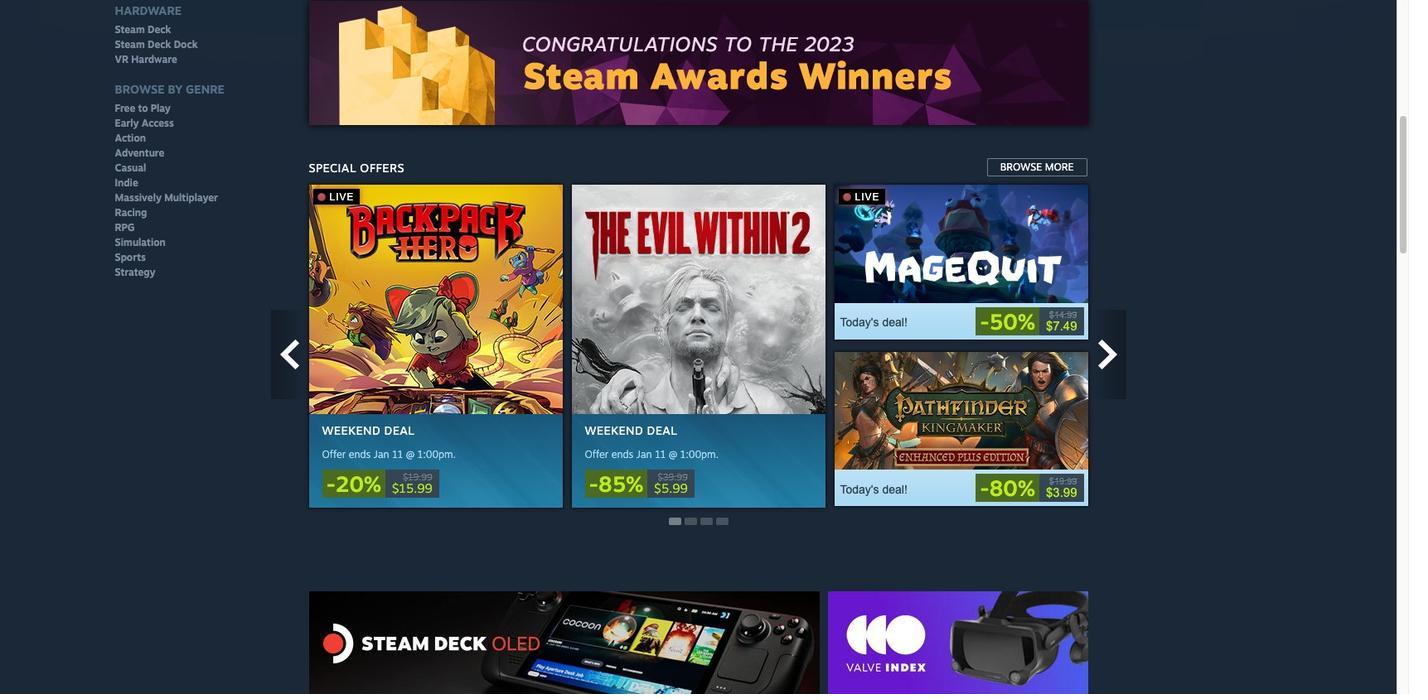Task type: locate. For each thing, give the bounding box(es) containing it.
- left $19.99 $3.99
[[980, 475, 990, 502]]

2 weekend deal image from the left
[[572, 185, 825, 475]]

$19.99 for 20%
[[403, 472, 432, 483]]

0 horizontal spatial jan
[[374, 448, 389, 461]]

0 horizontal spatial @
[[406, 448, 415, 461]]

jan
[[374, 448, 389, 461], [636, 448, 652, 461]]

deal!
[[882, 316, 908, 329], [882, 483, 908, 496]]

2 deal from the left
[[647, 424, 677, 438]]

0 vertical spatial today's
[[840, 316, 879, 329]]

deal
[[384, 424, 415, 438], [647, 424, 677, 438]]

deck up vr hardware link
[[148, 38, 171, 51]]

$3.99
[[1046, 486, 1077, 500]]

$19.99 inside $19.99 $3.99
[[1049, 477, 1077, 487]]

special
[[309, 161, 356, 175]]

2 offer from the left
[[585, 448, 609, 461]]

@
[[406, 448, 415, 461], [669, 448, 678, 461]]

1 offer from the left
[[322, 448, 346, 461]]

hardware up steam deck link
[[115, 4, 182, 18]]

hardware steam deck steam deck dock vr hardware
[[115, 4, 198, 66]]

- left the $14.99 $7.49
[[980, 308, 990, 334]]

0 horizontal spatial weekend deal image
[[309, 185, 562, 475]]

2 today's deal! from the top
[[840, 483, 908, 496]]

1 horizontal spatial live
[[855, 191, 880, 203]]

deal up $19.99 $15.99
[[384, 424, 415, 438]]

weekend deal
[[322, 424, 415, 438], [585, 424, 677, 438]]

1 today's from the top
[[840, 316, 879, 329]]

offer up -85%
[[585, 448, 609, 461]]

action link
[[115, 132, 146, 145]]

$7.49
[[1046, 319, 1077, 333]]

1:00pm. for -20%
[[418, 448, 456, 461]]

1 horizontal spatial $19.99
[[1049, 477, 1077, 487]]

offer for 85%
[[585, 448, 609, 461]]

1 ends from the left
[[349, 448, 371, 461]]

weekend deal up 20%
[[322, 424, 415, 438]]

weekend deal image
[[309, 185, 562, 475], [572, 185, 825, 475]]

browse inside browse by genre free to play early access action adventure casual indie massively multiplayer racing rpg simulation sports strategy
[[115, 82, 165, 96]]

2 @ from the left
[[669, 448, 678, 461]]

1:00pm. up $39.99
[[680, 448, 719, 461]]

0 vertical spatial deal!
[[882, 316, 908, 329]]

offer ends jan 11 @ 1:00pm.
[[322, 448, 456, 461], [585, 448, 719, 461]]

- left $19.99 $15.99
[[326, 471, 336, 497]]

weekend deal for -20%
[[322, 424, 415, 438]]

hardware down steam deck dock link
[[131, 53, 177, 66]]

offer ends jan 11 @ 1:00pm. up $39.99
[[585, 448, 719, 461]]

2 live from the left
[[855, 191, 880, 203]]

steam
[[115, 23, 145, 36], [115, 38, 145, 51]]

free
[[115, 102, 135, 115]]

0 vertical spatial deck
[[148, 23, 171, 36]]

steam deck image
[[309, 592, 819, 695]]

steam up vr
[[115, 38, 145, 51]]

today's deal!
[[840, 316, 908, 329], [840, 483, 908, 496]]

0 vertical spatial steam
[[115, 23, 145, 36]]

vr hardware link
[[115, 53, 177, 67]]

today's for pathfinder: kingmaker - enhanced plus edition "image"
[[840, 483, 879, 496]]

jan up 20%
[[374, 448, 389, 461]]

today's for magequit image
[[840, 316, 879, 329]]

$19.99
[[403, 472, 432, 483], [1049, 477, 1077, 487]]

2 deck from the top
[[148, 38, 171, 51]]

special offers
[[309, 161, 404, 175]]

1 11 from the left
[[392, 448, 403, 461]]

$19.99 for 80%
[[1049, 477, 1077, 487]]

0 horizontal spatial $19.99
[[403, 472, 432, 483]]

$19.99 $15.99
[[392, 472, 432, 497]]

1 horizontal spatial offer ends jan 11 @ 1:00pm.
[[585, 448, 719, 461]]

1 deal! from the top
[[882, 316, 908, 329]]

0 vertical spatial browse
[[115, 82, 165, 96]]

2 11 from the left
[[655, 448, 666, 461]]

11 up $39.99
[[655, 448, 666, 461]]

0 horizontal spatial 1:00pm.
[[418, 448, 456, 461]]

casual
[[115, 162, 146, 174]]

0 horizontal spatial ends
[[349, 448, 371, 461]]

1 jan from the left
[[374, 448, 389, 461]]

offer ends jan 11 @ 1:00pm. up $19.99 $15.99
[[322, 448, 456, 461]]

ends for -20%
[[349, 448, 371, 461]]

steam deck dock link
[[115, 38, 198, 52]]

1 horizontal spatial weekend deal
[[585, 424, 677, 438]]

pathfinder: kingmaker - enhanced plus edition image
[[834, 352, 1088, 470]]

ends up 20%
[[349, 448, 371, 461]]

ends
[[349, 448, 371, 461], [611, 448, 634, 461]]

1 weekend deal image from the left
[[309, 185, 562, 475]]

0 horizontal spatial browse
[[115, 82, 165, 96]]

-
[[980, 308, 990, 334], [326, 471, 336, 497], [589, 471, 599, 497], [980, 475, 990, 502]]

$19.99 right 80% at the bottom
[[1049, 477, 1077, 487]]

offers
[[360, 161, 404, 175]]

valve index image
[[828, 592, 1088, 695]]

weekend
[[322, 424, 381, 438], [585, 424, 643, 438]]

2 ends from the left
[[611, 448, 634, 461]]

browse more link
[[986, 157, 1088, 177]]

1 horizontal spatial @
[[669, 448, 678, 461]]

live link
[[309, 185, 562, 477]]

@ up $19.99 $15.99
[[406, 448, 415, 461]]

0 horizontal spatial weekend deal
[[322, 424, 415, 438]]

1 weekend deal from the left
[[322, 424, 415, 438]]

deck up steam deck dock link
[[148, 23, 171, 36]]

steam up steam deck dock link
[[115, 23, 145, 36]]

deal for -20%
[[384, 424, 415, 438]]

1 live from the left
[[330, 191, 354, 203]]

1:00pm. for -85%
[[680, 448, 719, 461]]

0 horizontal spatial 11
[[392, 448, 403, 461]]

1 horizontal spatial jan
[[636, 448, 652, 461]]

1:00pm.
[[418, 448, 456, 461], [680, 448, 719, 461]]

deal for -85%
[[647, 424, 677, 438]]

-20%
[[326, 471, 381, 497]]

1 offer ends jan 11 @ 1:00pm. from the left
[[322, 448, 456, 461]]

1 horizontal spatial deal
[[647, 424, 677, 438]]

2 jan from the left
[[636, 448, 652, 461]]

offer up -20%
[[322, 448, 346, 461]]

2 today's from the top
[[840, 483, 879, 496]]

1 horizontal spatial weekend
[[585, 424, 643, 438]]

rpg link
[[115, 222, 135, 235]]

11 up $19.99 $15.99
[[392, 448, 403, 461]]

2 weekend deal from the left
[[585, 424, 677, 438]]

browse
[[115, 82, 165, 96], [1000, 161, 1042, 173]]

$19.99 inside $19.99 $15.99
[[403, 472, 432, 483]]

hardware
[[115, 4, 182, 18], [131, 53, 177, 66]]

1 horizontal spatial offer
[[585, 448, 609, 461]]

weekend deal up 85%
[[585, 424, 677, 438]]

1 vertical spatial steam
[[115, 38, 145, 51]]

2 1:00pm. from the left
[[680, 448, 719, 461]]

1:00pm. up $19.99 $15.99
[[418, 448, 456, 461]]

2 weekend from the left
[[585, 424, 643, 438]]

@ for -85%
[[669, 448, 678, 461]]

weekend up -20%
[[322, 424, 381, 438]]

offer for 20%
[[322, 448, 346, 461]]

jan up 85%
[[636, 448, 652, 461]]

1 vertical spatial today's deal!
[[840, 483, 908, 496]]

0 horizontal spatial deal
[[384, 424, 415, 438]]

1 vertical spatial today's
[[840, 483, 879, 496]]

2 offer ends jan 11 @ 1:00pm. from the left
[[585, 448, 719, 461]]

free to play link
[[115, 102, 171, 115]]

browse left more
[[1000, 161, 1042, 173]]

jan for -85%
[[636, 448, 652, 461]]

2 deal! from the top
[[882, 483, 908, 496]]

2 steam from the top
[[115, 38, 145, 51]]

- for 20%
[[326, 471, 336, 497]]

$19.99 right 20%
[[403, 472, 432, 483]]

1 1:00pm. from the left
[[418, 448, 456, 461]]

massively multiplayer link
[[115, 192, 218, 205]]

0 horizontal spatial live
[[330, 191, 354, 203]]

0 horizontal spatial offer ends jan 11 @ 1:00pm.
[[322, 448, 456, 461]]

1 horizontal spatial 11
[[655, 448, 666, 461]]

1 vertical spatial deal!
[[882, 483, 908, 496]]

deal up $39.99
[[647, 424, 677, 438]]

today's
[[840, 316, 879, 329], [840, 483, 879, 496]]

offer
[[322, 448, 346, 461], [585, 448, 609, 461]]

strategy
[[115, 266, 155, 279]]

dock
[[174, 38, 198, 51]]

0 vertical spatial hardware
[[115, 4, 182, 18]]

@ up $39.99
[[669, 448, 678, 461]]

1 weekend from the left
[[322, 424, 381, 438]]

11 for 20%
[[392, 448, 403, 461]]

1 @ from the left
[[406, 448, 415, 461]]

weekend for 85%
[[585, 424, 643, 438]]

0 horizontal spatial offer
[[322, 448, 346, 461]]

0 horizontal spatial weekend
[[322, 424, 381, 438]]

weekend up -85%
[[585, 424, 643, 438]]

browse up to
[[115, 82, 165, 96]]

ends up 85%
[[611, 448, 634, 461]]

live inside 'link'
[[330, 191, 354, 203]]

1 vertical spatial deck
[[148, 38, 171, 51]]

1 horizontal spatial 1:00pm.
[[680, 448, 719, 461]]

0 vertical spatial today's deal!
[[840, 316, 908, 329]]

$39.99
[[658, 472, 688, 483]]

80%
[[990, 475, 1035, 502]]

-80%
[[980, 475, 1035, 502]]

1 horizontal spatial weekend deal image
[[572, 185, 825, 475]]

- left $39.99 $5.99 at the left
[[589, 471, 599, 497]]

11
[[392, 448, 403, 461], [655, 448, 666, 461]]

50%
[[990, 308, 1035, 334]]

$39.99 $5.99
[[654, 472, 688, 497]]

1 horizontal spatial ends
[[611, 448, 634, 461]]

deck
[[148, 23, 171, 36], [148, 38, 171, 51]]

1 horizontal spatial browse
[[1000, 161, 1042, 173]]

1 deal from the left
[[384, 424, 415, 438]]

live
[[330, 191, 354, 203], [855, 191, 880, 203]]

1 vertical spatial browse
[[1000, 161, 1042, 173]]

1 today's deal! from the top
[[840, 316, 908, 329]]



Task type: describe. For each thing, give the bounding box(es) containing it.
adventure link
[[115, 147, 164, 160]]

browse for more
[[1000, 161, 1042, 173]]

ends for -85%
[[611, 448, 634, 461]]

vr
[[115, 53, 128, 66]]

-50%
[[980, 308, 1035, 334]]

- for 50%
[[980, 308, 990, 334]]

weekend deal image for -85%
[[572, 185, 825, 475]]

$14.99
[[1049, 310, 1077, 320]]

deal! for magequit image
[[882, 316, 908, 329]]

rpg
[[115, 222, 135, 234]]

browse by genre free to play early access action adventure casual indie massively multiplayer racing rpg simulation sports strategy
[[115, 82, 225, 279]]

$14.99 $7.49
[[1046, 310, 1077, 333]]

weekend for 20%
[[322, 424, 381, 438]]

strategy link
[[115, 266, 155, 280]]

access
[[142, 117, 174, 130]]

today's deal! for pathfinder: kingmaker - enhanced plus edition "image"
[[840, 483, 908, 496]]

by
[[168, 82, 183, 96]]

jan for -20%
[[374, 448, 389, 461]]

$5.99
[[654, 481, 688, 497]]

browse more
[[1000, 161, 1074, 173]]

play
[[151, 102, 171, 115]]

$19.99 $3.99
[[1046, 477, 1077, 500]]

simulation link
[[115, 236, 166, 250]]

magequit image
[[834, 185, 1088, 303]]

11 for 85%
[[655, 448, 666, 461]]

85%
[[599, 471, 643, 497]]

early access link
[[115, 117, 174, 130]]

indie link
[[115, 177, 138, 190]]

offer ends jan 11 @ 1:00pm. for 85%
[[585, 448, 719, 461]]

genre
[[186, 82, 225, 96]]

- for 80%
[[980, 475, 990, 502]]

-85%
[[589, 471, 643, 497]]

simulation
[[115, 236, 166, 249]]

multiplayer
[[164, 192, 218, 204]]

racing
[[115, 207, 147, 219]]

1 vertical spatial hardware
[[131, 53, 177, 66]]

steam deck link
[[115, 23, 171, 37]]

indie
[[115, 177, 138, 189]]

adventure
[[115, 147, 164, 159]]

to
[[138, 102, 148, 115]]

deal! for pathfinder: kingmaker - enhanced plus edition "image"
[[882, 483, 908, 496]]

$15.99
[[392, 481, 432, 497]]

weekend deal for -85%
[[585, 424, 677, 438]]

early
[[115, 117, 139, 130]]

racing link
[[115, 207, 147, 220]]

weekend deal image for -20%
[[309, 185, 562, 475]]

browse for by
[[115, 82, 165, 96]]

casual link
[[115, 162, 146, 175]]

20%
[[336, 471, 381, 497]]

offer ends jan 11 @ 1:00pm. for 20%
[[322, 448, 456, 461]]

action
[[115, 132, 146, 144]]

sports
[[115, 251, 146, 264]]

massively
[[115, 192, 162, 204]]

- for 85%
[[589, 471, 599, 497]]

1 deck from the top
[[148, 23, 171, 36]]

sports link
[[115, 251, 146, 265]]

more
[[1045, 161, 1074, 173]]

@ for -20%
[[406, 448, 415, 461]]

1 steam from the top
[[115, 23, 145, 36]]

today's deal! for magequit image
[[840, 316, 908, 329]]



Task type: vqa. For each thing, say whether or not it's contained in the screenshot.
Learn More link
no



